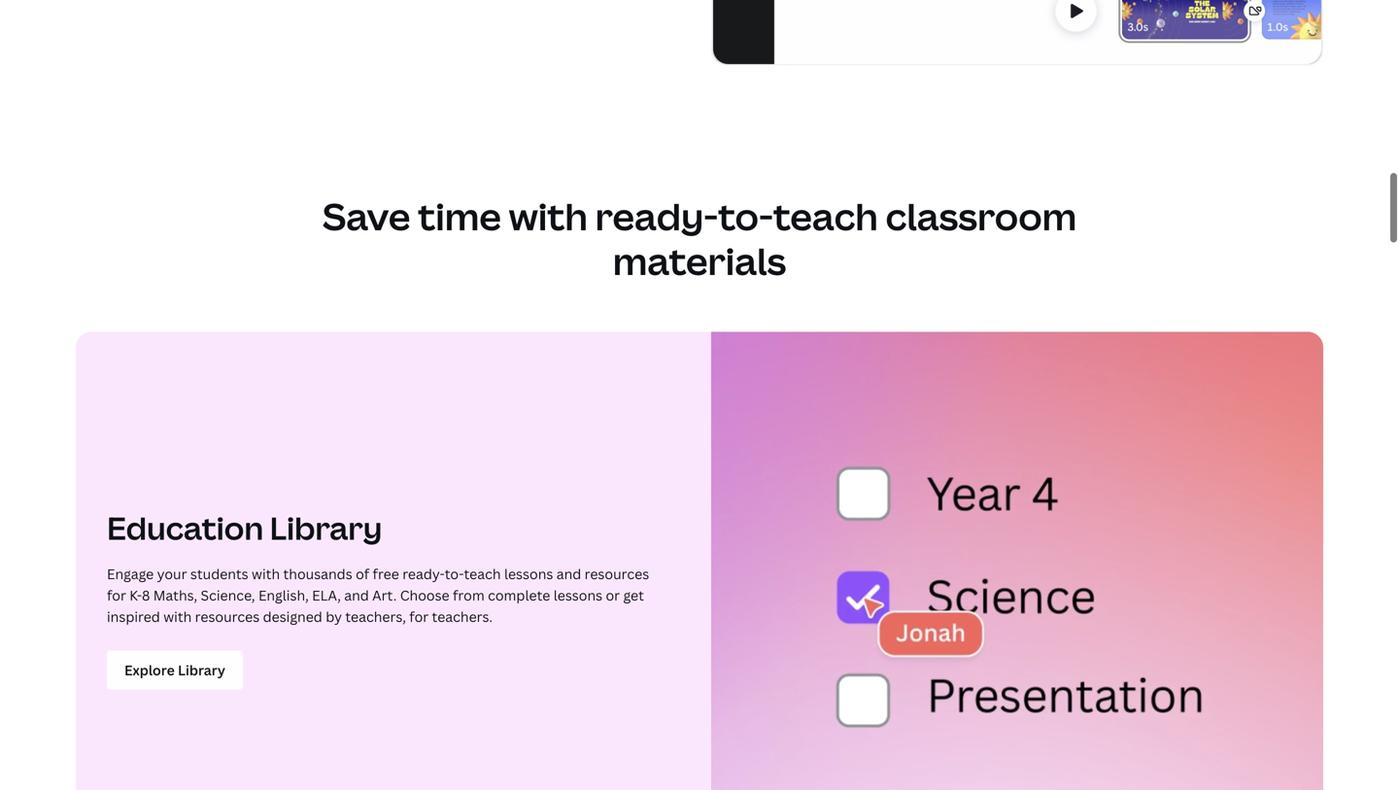 Task type: vqa. For each thing, say whether or not it's contained in the screenshot.
'thousands'
yes



Task type: locate. For each thing, give the bounding box(es) containing it.
education
[[107, 507, 263, 549]]

ready-
[[595, 191, 718, 241], [403, 565, 445, 583]]

lessons up complete
[[504, 565, 553, 583]]

1 vertical spatial to-
[[445, 565, 464, 583]]

1 horizontal spatial ready-
[[595, 191, 718, 241]]

0 horizontal spatial with
[[163, 608, 192, 626]]

and
[[557, 565, 581, 583], [344, 586, 369, 605]]

to-
[[718, 191, 773, 241], [445, 565, 464, 583]]

with right time
[[509, 191, 588, 241]]

teach
[[773, 191, 878, 241], [464, 565, 501, 583]]

resources up 'or'
[[585, 565, 649, 583]]

1 vertical spatial with
[[252, 565, 280, 583]]

thousands
[[283, 565, 352, 583]]

resources down science,
[[195, 608, 260, 626]]

teach inside save time with ready-to-teach classroom materials
[[773, 191, 878, 241]]

1 vertical spatial teach
[[464, 565, 501, 583]]

save time with ready-to-teach classroom materials
[[322, 191, 1077, 286]]

with up english,
[[252, 565, 280, 583]]

for left k-
[[107, 586, 126, 605]]

library
[[270, 507, 382, 549]]

0 vertical spatial resources
[[585, 565, 649, 583]]

designed
[[263, 608, 322, 626]]

teachers,
[[345, 608, 406, 626]]

0 vertical spatial for
[[107, 586, 126, 605]]

1 vertical spatial resources
[[195, 608, 260, 626]]

0 horizontal spatial for
[[107, 586, 126, 605]]

0 horizontal spatial resources
[[195, 608, 260, 626]]

2 vertical spatial with
[[163, 608, 192, 626]]

0 vertical spatial with
[[509, 191, 588, 241]]

8
[[142, 586, 150, 605]]

teach inside engage your students with thousands of free ready-to-teach lessons and resources for k-8 maths, science, english, ela, and art. choose from complete lessons or get inspired with resources designed by teachers, for teachers.
[[464, 565, 501, 583]]

science,
[[201, 586, 255, 605]]

inspired
[[107, 608, 160, 626]]

choose
[[400, 586, 450, 605]]

for
[[107, 586, 126, 605], [409, 608, 429, 626]]

0 horizontal spatial to-
[[445, 565, 464, 583]]

0 vertical spatial teach
[[773, 191, 878, 241]]

lessons left 'or'
[[554, 586, 603, 605]]

0 horizontal spatial teach
[[464, 565, 501, 583]]

with down maths,
[[163, 608, 192, 626]]

to- inside save time with ready-to-teach classroom materials
[[718, 191, 773, 241]]

0 vertical spatial ready-
[[595, 191, 718, 241]]

1 horizontal spatial to-
[[718, 191, 773, 241]]

1 horizontal spatial and
[[557, 565, 581, 583]]

for down choose
[[409, 608, 429, 626]]

time
[[418, 191, 501, 241]]

1 horizontal spatial resources
[[585, 565, 649, 583]]

with
[[509, 191, 588, 241], [252, 565, 280, 583], [163, 608, 192, 626]]

2 horizontal spatial with
[[509, 191, 588, 241]]

free
[[373, 565, 399, 583]]

save
[[322, 191, 411, 241]]

1 vertical spatial ready-
[[403, 565, 445, 583]]

resources
[[585, 565, 649, 583], [195, 608, 260, 626]]

to- inside engage your students with thousands of free ready-to-teach lessons and resources for k-8 maths, science, english, ela, and art. choose from complete lessons or get inspired with resources designed by teachers, for teachers.
[[445, 565, 464, 583]]

of
[[356, 565, 369, 583]]

1 vertical spatial and
[[344, 586, 369, 605]]

engage
[[107, 565, 154, 583]]

1 horizontal spatial teach
[[773, 191, 878, 241]]

k-
[[130, 586, 142, 605]]

1 vertical spatial for
[[409, 608, 429, 626]]

0 horizontal spatial ready-
[[403, 565, 445, 583]]

lessons
[[504, 565, 553, 583], [554, 586, 603, 605]]

by
[[326, 608, 342, 626]]

0 vertical spatial to-
[[718, 191, 773, 241]]

from
[[453, 586, 485, 605]]

ready- inside engage your students with thousands of free ready-to-teach lessons and resources for k-8 maths, science, english, ela, and art. choose from complete lessons or get inspired with resources designed by teachers, for teachers.
[[403, 565, 445, 583]]



Task type: describe. For each thing, give the bounding box(es) containing it.
students
[[190, 565, 248, 583]]

0 vertical spatial lessons
[[504, 565, 553, 583]]

0 horizontal spatial and
[[344, 586, 369, 605]]

english,
[[258, 586, 309, 605]]

materials
[[613, 236, 786, 286]]

maths,
[[153, 586, 197, 605]]

ela,
[[312, 586, 341, 605]]

with inside save time with ready-to-teach classroom materials
[[509, 191, 588, 241]]

your
[[157, 565, 187, 583]]

get
[[623, 586, 644, 605]]

1 horizontal spatial with
[[252, 565, 280, 583]]

1 horizontal spatial for
[[409, 608, 429, 626]]

1 vertical spatial lessons
[[554, 586, 603, 605]]

0 vertical spatial and
[[557, 565, 581, 583]]

engage your students with thousands of free ready-to-teach lessons and resources for k-8 maths, science, english, ela, and art. choose from complete lessons or get inspired with resources designed by teachers, for teachers.
[[107, 565, 649, 626]]

education library
[[107, 507, 382, 549]]

art.
[[372, 586, 397, 605]]

ready- inside save time with ready-to-teach classroom materials
[[595, 191, 718, 241]]

complete
[[488, 586, 550, 605]]

classroom
[[886, 191, 1077, 241]]

teachers.
[[432, 608, 493, 626]]

or
[[606, 586, 620, 605]]



